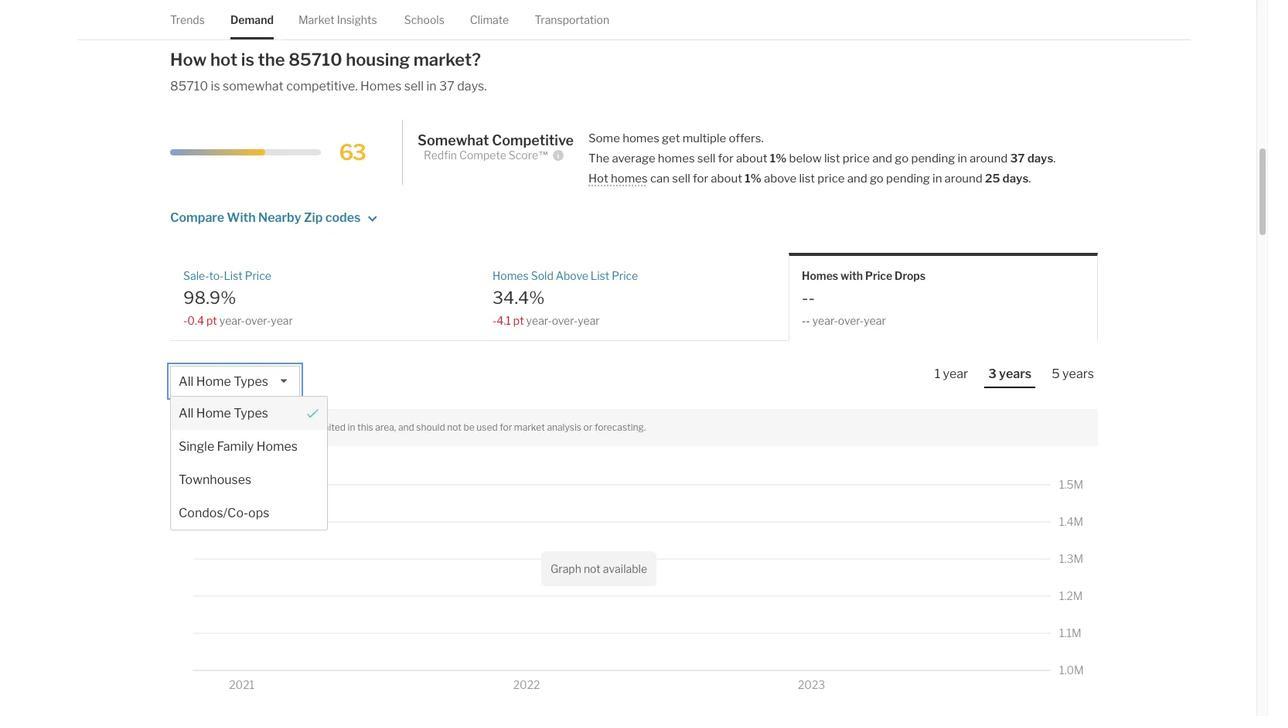 Task type: vqa. For each thing, say whether or not it's contained in the screenshot.
topmost the around
yes



Task type: describe. For each thing, give the bounding box(es) containing it.
market
[[299, 13, 335, 26]]

trends
[[170, 13, 205, 26]]

1
[[935, 367, 941, 381]]

1 year
[[935, 367, 969, 381]]

homes inside homes sold above list price 34.4% -4.1 pt year-over-year
[[493, 269, 529, 282]]

offers.
[[729, 132, 764, 145]]

2 types from the top
[[234, 406, 268, 421]]

demand
[[231, 13, 274, 26]]

all home types element
[[171, 397, 327, 430]]

above
[[556, 269, 589, 282]]

ops
[[248, 506, 270, 520]]

2 horizontal spatial and
[[873, 152, 893, 166]]

1 vertical spatial homes
[[658, 152, 695, 166]]

area,
[[375, 421, 396, 433]]

0 vertical spatial price
[[843, 152, 870, 166]]

for right data
[[227, 421, 239, 433]]

compete
[[460, 149, 507, 162]]

should
[[416, 421, 445, 433]]

3
[[989, 367, 997, 381]]

multiple
[[683, 132, 727, 145]]

- inside sale-to-list price 98.9% -0.4 pt year-over-year
[[183, 314, 187, 327]]

1 home from the top
[[196, 374, 231, 389]]

over- inside homes sold above list price 34.4% -4.1 pt year-over-year
[[552, 314, 578, 327]]

1 year button
[[931, 366, 973, 387]]

3 years button
[[985, 366, 1036, 388]]

1 horizontal spatial is
[[241, 50, 254, 70]]

sale-to-list price 98.9% -0.4 pt year-over-year
[[183, 269, 293, 327]]

homes sold above list price 34.4% -4.1 pt year-over-year
[[493, 269, 638, 327]]

for down the multiple
[[693, 172, 709, 186]]

1 this from the left
[[241, 421, 257, 433]]

competitive.
[[286, 79, 358, 94]]

5 years button
[[1049, 366, 1099, 387]]

pt inside sale-to-list price 98.9% -0.4 pt year-over-year
[[207, 314, 217, 327]]

condos/co-ops
[[179, 506, 270, 520]]

transportation link
[[535, 0, 610, 40]]

or
[[584, 421, 593, 433]]

price inside homes with price drops -- -- year-over-year
[[866, 269, 893, 282]]

forecasting.
[[595, 421, 646, 433]]

somewhat
[[223, 79, 284, 94]]

analysis
[[547, 421, 582, 433]]

1 vertical spatial days
[[1003, 172, 1029, 186]]

condos/co-
[[179, 506, 248, 520]]

single family homes
[[179, 439, 298, 454]]

25
[[986, 172, 1001, 186]]

hot
[[210, 50, 238, 70]]

1 all from the top
[[179, 374, 194, 389]]

years for 5 years
[[1063, 367, 1095, 381]]

1 types from the top
[[234, 374, 268, 389]]

for down offers.
[[718, 152, 734, 166]]

1 horizontal spatial list
[[825, 152, 841, 166]]

year- for --
[[813, 314, 839, 327]]

year inside homes with price drops -- -- year-over-year
[[864, 314, 886, 327]]

limited
[[316, 421, 346, 433]]

all inside all home types element
[[179, 406, 194, 421]]

year inside sale-to-list price 98.9% -0.4 pt year-over-year
[[271, 314, 293, 327]]

some homes get multiple offers. the average homes  sell for about 1% below list price and  go pending in around 37 days . hot homes can  sell for about 1% above list price and  go pending in around 25 days .
[[589, 132, 1056, 186]]

to-
[[209, 269, 224, 282]]

home
[[259, 421, 284, 433]]

for right used
[[500, 421, 512, 433]]

™
[[539, 149, 549, 162]]

5 years
[[1052, 367, 1095, 381]]

the
[[589, 152, 610, 166]]

2 this from the left
[[357, 421, 373, 433]]

year inside button
[[944, 367, 969, 381]]

trends link
[[170, 0, 205, 40]]

graph not available
[[551, 563, 648, 576]]

compare with nearby zip codes
[[170, 211, 361, 225]]

climate
[[470, 13, 509, 26]]

year- inside homes sold above list price 34.4% -4.1 pt year-over-year
[[527, 314, 552, 327]]

average
[[612, 152, 656, 166]]

37 inside 'some homes get multiple offers. the average homes  sell for about 1% below list price and  go pending in around 37 days . hot homes can  sell for about 1% above list price and  go pending in around 25 days .'
[[1011, 152, 1026, 166]]

somewhat competitive
[[418, 132, 574, 148]]

4.1
[[497, 314, 511, 327]]

how
[[170, 50, 207, 70]]

1 vertical spatial and
[[848, 172, 868, 186]]

below
[[790, 152, 822, 166]]

homes down housing
[[361, 79, 402, 94]]

years for 3 years
[[1000, 367, 1032, 381]]

days.
[[457, 79, 487, 94]]

zip
[[304, 211, 323, 225]]

1 vertical spatial price
[[818, 172, 845, 186]]

the
[[258, 50, 285, 70]]

data for this home type is limited in this area,      and should not be used for market analysis or forecasting.
[[204, 421, 646, 433]]

can
[[651, 172, 670, 186]]

98.9%
[[183, 288, 236, 308]]

some
[[589, 132, 620, 145]]

townhouses
[[179, 473, 252, 487]]

homes inside homes with price drops -- -- year-over-year
[[802, 269, 839, 282]]

score
[[509, 149, 539, 162]]



Task type: locate. For each thing, give the bounding box(es) containing it.
37
[[439, 79, 455, 94], [1011, 152, 1026, 166]]

homes down home
[[257, 439, 298, 454]]

and right below
[[873, 152, 893, 166]]

0 horizontal spatial sell
[[404, 79, 424, 94]]

0 horizontal spatial years
[[1000, 367, 1032, 381]]

all home types inside dialog
[[179, 406, 268, 421]]

1 horizontal spatial this
[[357, 421, 373, 433]]

.
[[1054, 152, 1056, 166], [1029, 172, 1032, 186]]

all home types
[[179, 374, 268, 389], [179, 406, 268, 421]]

1 horizontal spatial 85710
[[289, 50, 342, 70]]

market insights
[[299, 13, 377, 26]]

0 vertical spatial and
[[873, 152, 893, 166]]

all
[[179, 374, 194, 389], [179, 406, 194, 421]]

1 horizontal spatial year-
[[527, 314, 552, 327]]

year- inside sale-to-list price 98.9% -0.4 pt year-over-year
[[220, 314, 245, 327]]

not left be
[[447, 421, 462, 433]]

year- inside homes with price drops -- -- year-over-year
[[813, 314, 839, 327]]

3 price from the left
[[866, 269, 893, 282]]

dialog containing all home types
[[170, 396, 328, 531]]

0 vertical spatial types
[[234, 374, 268, 389]]

all up single
[[179, 406, 194, 421]]

types up all home types element
[[234, 374, 268, 389]]

1 vertical spatial is
[[211, 79, 220, 94]]

1%
[[770, 152, 787, 166], [745, 172, 762, 186]]

0 vertical spatial .
[[1054, 152, 1056, 166]]

85710 up competitive.
[[289, 50, 342, 70]]

0 horizontal spatial 85710
[[170, 79, 208, 94]]

85710 down how
[[170, 79, 208, 94]]

1 horizontal spatial 1%
[[770, 152, 787, 166]]

list inside homes sold above list price 34.4% -4.1 pt year-over-year
[[591, 269, 610, 282]]

2 vertical spatial sell
[[673, 172, 691, 186]]

1 over- from the left
[[245, 314, 271, 327]]

3 year- from the left
[[813, 314, 839, 327]]

0 horizontal spatial pt
[[207, 314, 217, 327]]

years
[[1000, 367, 1032, 381], [1063, 367, 1095, 381]]

days
[[1028, 152, 1054, 166], [1003, 172, 1029, 186]]

around
[[970, 152, 1008, 166], [945, 172, 983, 186]]

with
[[227, 211, 256, 225]]

years inside '3 years' button
[[1000, 367, 1032, 381]]

1 vertical spatial sell
[[698, 152, 716, 166]]

-
[[802, 288, 809, 308], [809, 288, 815, 308], [183, 314, 187, 327], [493, 314, 497, 327], [802, 314, 806, 327], [806, 314, 811, 327]]

nearby
[[258, 211, 301, 225]]

years right '5'
[[1063, 367, 1095, 381]]

all home types up data
[[179, 406, 268, 421]]

over- for --
[[839, 314, 864, 327]]

with
[[841, 269, 864, 282]]

0 horizontal spatial is
[[211, 79, 220, 94]]

2 pt from the left
[[514, 314, 524, 327]]

sale-
[[183, 269, 209, 282]]

over- right 0.4
[[245, 314, 271, 327]]

single
[[179, 439, 214, 454]]

0 vertical spatial 1%
[[770, 152, 787, 166]]

in
[[427, 79, 437, 94], [958, 152, 968, 166], [933, 172, 943, 186], [348, 421, 355, 433]]

sell
[[404, 79, 424, 94], [698, 152, 716, 166], [673, 172, 691, 186]]

1 horizontal spatial and
[[848, 172, 868, 186]]

0.4
[[187, 314, 204, 327]]

this left "area,"
[[357, 421, 373, 433]]

schools
[[404, 13, 445, 26]]

family
[[217, 439, 254, 454]]

demand link
[[231, 0, 274, 40]]

sell right "can"
[[673, 172, 691, 186]]

1 vertical spatial not
[[584, 563, 601, 576]]

about
[[736, 152, 768, 166], [711, 172, 743, 186]]

2 home from the top
[[196, 406, 231, 421]]

pt right 0.4
[[207, 314, 217, 327]]

this up single family homes
[[241, 421, 257, 433]]

2 vertical spatial homes
[[611, 172, 648, 186]]

drops
[[895, 269, 926, 282]]

2 over- from the left
[[552, 314, 578, 327]]

and right above
[[848, 172, 868, 186]]

over- for 98.9%
[[245, 314, 271, 327]]

2 all home types from the top
[[179, 406, 268, 421]]

get
[[662, 132, 680, 145]]

price
[[245, 269, 271, 282], [612, 269, 638, 282], [866, 269, 893, 282]]

1 vertical spatial .
[[1029, 172, 1032, 186]]

0 horizontal spatial .
[[1029, 172, 1032, 186]]

market?
[[414, 50, 481, 70]]

0 vertical spatial sell
[[404, 79, 424, 94]]

1 vertical spatial all home types
[[179, 406, 268, 421]]

0 vertical spatial is
[[241, 50, 254, 70]]

hot
[[589, 172, 609, 186]]

be
[[464, 421, 475, 433]]

price right with
[[866, 269, 893, 282]]

over- inside sale-to-list price 98.9% -0.4 pt year-over-year
[[245, 314, 271, 327]]

sell down market?
[[404, 79, 424, 94]]

0 horizontal spatial 37
[[439, 79, 455, 94]]

63
[[339, 139, 365, 165]]

this
[[241, 421, 257, 433], [357, 421, 373, 433]]

dialog
[[170, 396, 328, 531]]

1 horizontal spatial 37
[[1011, 152, 1026, 166]]

2 all from the top
[[179, 406, 194, 421]]

0 vertical spatial days
[[1028, 152, 1054, 166]]

is down hot
[[211, 79, 220, 94]]

85710 is somewhat competitive. homes sell in 37 days.
[[170, 79, 487, 94]]

used
[[477, 421, 498, 433]]

price inside homes sold above list price 34.4% -4.1 pt year-over-year
[[612, 269, 638, 282]]

types up home
[[234, 406, 268, 421]]

year inside homes sold above list price 34.4% -4.1 pt year-over-year
[[578, 314, 600, 327]]

0 vertical spatial pending
[[912, 152, 956, 166]]

somewhat
[[418, 132, 489, 148]]

0 horizontal spatial list
[[224, 269, 243, 282]]

over- down above
[[552, 314, 578, 327]]

0 vertical spatial all
[[179, 374, 194, 389]]

0 vertical spatial go
[[895, 152, 909, 166]]

0 vertical spatial around
[[970, 152, 1008, 166]]

list down below
[[800, 172, 816, 186]]

0 horizontal spatial 1%
[[745, 172, 762, 186]]

0 horizontal spatial not
[[447, 421, 462, 433]]

1 vertical spatial 85710
[[170, 79, 208, 94]]

2 vertical spatial is
[[307, 421, 314, 433]]

list box
[[170, 366, 328, 531]]

market insights link
[[299, 0, 377, 40]]

34.4%
[[493, 288, 545, 308]]

1 horizontal spatial go
[[895, 152, 909, 166]]

graph
[[551, 563, 582, 576]]

homes
[[623, 132, 660, 145], [658, 152, 695, 166], [611, 172, 648, 186]]

homes with price drops -- -- year-over-year
[[802, 269, 926, 327]]

1 years from the left
[[1000, 367, 1032, 381]]

2 vertical spatial and
[[398, 421, 415, 433]]

1% left above
[[745, 172, 762, 186]]

1 list from the left
[[224, 269, 243, 282]]

around left 25
[[945, 172, 983, 186]]

1 horizontal spatial years
[[1063, 367, 1095, 381]]

list
[[224, 269, 243, 282], [591, 269, 610, 282]]

competitive
[[492, 132, 574, 148]]

price right to-
[[245, 269, 271, 282]]

over- inside homes with price drops -- -- year-over-year
[[839, 314, 864, 327]]

0 vertical spatial not
[[447, 421, 462, 433]]

3 over- from the left
[[839, 314, 864, 327]]

homes up average
[[623, 132, 660, 145]]

all down 0.4
[[179, 374, 194, 389]]

0 vertical spatial 37
[[439, 79, 455, 94]]

5
[[1052, 367, 1060, 381]]

1 pt from the left
[[207, 314, 217, 327]]

schools link
[[404, 0, 445, 40]]

1 horizontal spatial .
[[1054, 152, 1056, 166]]

1 vertical spatial go
[[870, 172, 884, 186]]

0 vertical spatial 85710
[[289, 50, 342, 70]]

0 vertical spatial home
[[196, 374, 231, 389]]

transportation
[[535, 13, 610, 26]]

is left the
[[241, 50, 254, 70]]

1 horizontal spatial sell
[[673, 172, 691, 186]]

1 horizontal spatial list
[[591, 269, 610, 282]]

home inside all home types element
[[196, 406, 231, 421]]

and right "area,"
[[398, 421, 415, 433]]

0 vertical spatial homes
[[623, 132, 660, 145]]

sold
[[531, 269, 554, 282]]

price right above
[[612, 269, 638, 282]]

sell down the multiple
[[698, 152, 716, 166]]

redfin
[[424, 149, 457, 162]]

1 all home types from the top
[[179, 374, 268, 389]]

0 horizontal spatial and
[[398, 421, 415, 433]]

2 list from the left
[[591, 269, 610, 282]]

1 horizontal spatial pt
[[514, 314, 524, 327]]

years right 3
[[1000, 367, 1032, 381]]

homes down get
[[658, 152, 695, 166]]

1 vertical spatial types
[[234, 406, 268, 421]]

1 horizontal spatial over-
[[552, 314, 578, 327]]

compare
[[170, 211, 224, 225]]

type
[[286, 421, 305, 433]]

market
[[514, 421, 545, 433]]

list up 98.9%
[[224, 269, 243, 282]]

2 horizontal spatial price
[[866, 269, 893, 282]]

2 horizontal spatial over-
[[839, 314, 864, 327]]

homes left with
[[802, 269, 839, 282]]

years inside 5 years button
[[1063, 367, 1095, 381]]

and
[[873, 152, 893, 166], [848, 172, 868, 186], [398, 421, 415, 433]]

types
[[234, 374, 268, 389], [234, 406, 268, 421]]

not right graph
[[584, 563, 601, 576]]

climate link
[[470, 0, 509, 40]]

housing
[[346, 50, 410, 70]]

0 horizontal spatial list
[[800, 172, 816, 186]]

0 horizontal spatial go
[[870, 172, 884, 186]]

price inside sale-to-list price 98.9% -0.4 pt year-over-year
[[245, 269, 271, 282]]

pt
[[207, 314, 217, 327], [514, 314, 524, 327]]

1 vertical spatial pending
[[887, 172, 931, 186]]

available
[[603, 563, 648, 576]]

data
[[204, 421, 225, 433]]

year- for 98.9%
[[220, 314, 245, 327]]

is right type
[[307, 421, 314, 433]]

homes
[[361, 79, 402, 94], [493, 269, 529, 282], [802, 269, 839, 282], [257, 439, 298, 454]]

1% up above
[[770, 152, 787, 166]]

list
[[825, 152, 841, 166], [800, 172, 816, 186]]

not
[[447, 421, 462, 433], [584, 563, 601, 576]]

1 vertical spatial 1%
[[745, 172, 762, 186]]

1 vertical spatial 37
[[1011, 152, 1026, 166]]

pt inside homes sold above list price 34.4% -4.1 pt year-over-year
[[514, 314, 524, 327]]

1 vertical spatial around
[[945, 172, 983, 186]]

0 horizontal spatial year-
[[220, 314, 245, 327]]

1 year- from the left
[[220, 314, 245, 327]]

1 vertical spatial all
[[179, 406, 194, 421]]

year
[[271, 314, 293, 327], [578, 314, 600, 327], [864, 314, 886, 327], [944, 367, 969, 381]]

price down below
[[818, 172, 845, 186]]

list box containing all home types
[[170, 366, 328, 531]]

3 years
[[989, 367, 1032, 381]]

1 horizontal spatial price
[[612, 269, 638, 282]]

pending
[[912, 152, 956, 166], [887, 172, 931, 186]]

over- down with
[[839, 314, 864, 327]]

2 years from the left
[[1063, 367, 1095, 381]]

0 vertical spatial all home types
[[179, 374, 268, 389]]

how hot is the 85710 housing market?
[[170, 50, 481, 70]]

0 horizontal spatial price
[[245, 269, 271, 282]]

price right below
[[843, 152, 870, 166]]

1 vertical spatial about
[[711, 172, 743, 186]]

all home types up all home types element
[[179, 374, 268, 389]]

above
[[764, 172, 797, 186]]

codes
[[325, 211, 361, 225]]

0 vertical spatial about
[[736, 152, 768, 166]]

1 vertical spatial list
[[800, 172, 816, 186]]

0 horizontal spatial over-
[[245, 314, 271, 327]]

1 vertical spatial home
[[196, 406, 231, 421]]

around up 25
[[970, 152, 1008, 166]]

85710
[[289, 50, 342, 70], [170, 79, 208, 94]]

1 price from the left
[[245, 269, 271, 282]]

0 vertical spatial list
[[825, 152, 841, 166]]

list inside sale-to-list price 98.9% -0.4 pt year-over-year
[[224, 269, 243, 282]]

homes up '34.4%'
[[493, 269, 529, 282]]

list right below
[[825, 152, 841, 166]]

2 horizontal spatial sell
[[698, 152, 716, 166]]

list right above
[[591, 269, 610, 282]]

- inside homes sold above list price 34.4% -4.1 pt year-over-year
[[493, 314, 497, 327]]

1 horizontal spatial not
[[584, 563, 601, 576]]

2 price from the left
[[612, 269, 638, 282]]

insights
[[337, 13, 377, 26]]

homes down average
[[611, 172, 648, 186]]

redfin compete score ™
[[424, 149, 549, 162]]

go
[[895, 152, 909, 166], [870, 172, 884, 186]]

0 horizontal spatial this
[[241, 421, 257, 433]]

2 horizontal spatial is
[[307, 421, 314, 433]]

2 year- from the left
[[527, 314, 552, 327]]

pt right 4.1
[[514, 314, 524, 327]]

2 horizontal spatial year-
[[813, 314, 839, 327]]



